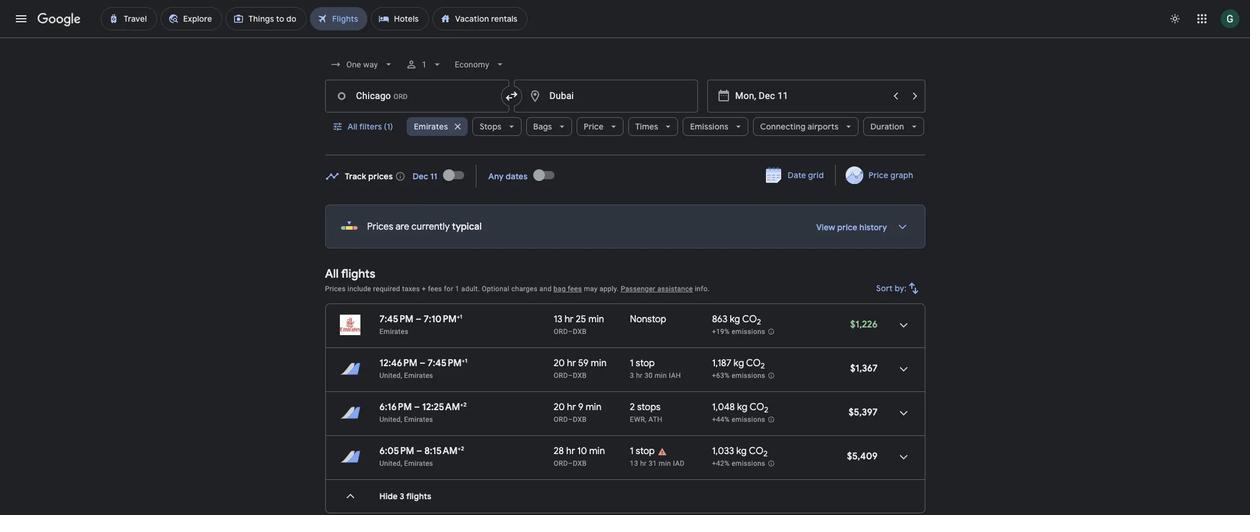 Task type: locate. For each thing, give the bounding box(es) containing it.
co inside 863 kg co 2
[[743, 314, 757, 325]]

united, emirates down 6:16 pm at the left bottom of the page
[[380, 416, 433, 424]]

2 emissions from the top
[[732, 372, 766, 380]]

2 ord from the top
[[554, 372, 568, 380]]

ord down 28
[[554, 460, 568, 468]]

all inside button
[[347, 121, 357, 132]]

13 left 25
[[554, 314, 563, 325]]

1 dxb from the top
[[573, 328, 587, 336]]

0 horizontal spatial 13
[[554, 314, 563, 325]]

20 inside the 20 hr 59 min ord – dxb
[[554, 358, 565, 369]]

dxb inside 20 hr 9 min ord – dxb
[[573, 416, 587, 424]]

hr left 9
[[567, 402, 576, 413]]

ord down total duration 20 hr 59 min. element
[[554, 372, 568, 380]]

price button
[[577, 113, 624, 141]]

kg inside 1,187 kg co 2
[[734, 358, 745, 369]]

min right 25
[[589, 314, 605, 325]]

flight details. leaves o'hare international airport at 12:46 pm on monday, december 11 and arrives at dubai international airport at 7:45 pm on tuesday, december 12. image
[[890, 355, 918, 384]]

20 hr 59 min ord – dxb
[[554, 358, 607, 380]]

1 horizontal spatial flights
[[407, 491, 432, 502]]

bag
[[554, 285, 566, 293]]

dxb for 59
[[573, 372, 587, 380]]

– inside '6:16 pm – 12:25 am + 2'
[[414, 402, 420, 413]]

None field
[[325, 54, 399, 75], [451, 54, 511, 75], [325, 54, 399, 75], [451, 54, 511, 75]]

united, emirates down departure time: 6:05 pm. text field
[[380, 460, 433, 468]]

– down total duration 20 hr 9 min. element at the bottom of the page
[[568, 416, 573, 424]]

1 emissions from the top
[[732, 328, 766, 336]]

hr inside 28 hr 10 min ord – dxb
[[567, 446, 575, 457]]

0 horizontal spatial all
[[325, 267, 339, 282]]

20 hr 9 min ord – dxb
[[554, 402, 602, 424]]

price graph
[[869, 170, 914, 181]]

7:45 pm inside 7:45 pm – 7:10 pm + 1
[[380, 314, 414, 325]]

2 1 stop flight. element from the top
[[630, 446, 655, 459]]

hr inside 20 hr 9 min ord – dxb
[[567, 402, 576, 413]]

emirates down the '6:05 pm – 8:15 am + 2'
[[404, 460, 433, 468]]

0 horizontal spatial 7:45 pm
[[380, 314, 414, 325]]

prices are currently typical
[[367, 221, 482, 233]]

1 horizontal spatial 7:45 pm
[[428, 358, 462, 369]]

stop inside 1 stop 3 hr 30 min iah
[[636, 358, 655, 369]]

co up the +19% emissions
[[743, 314, 757, 325]]

united, emirates down 12:46 pm text box
[[380, 372, 433, 380]]

0 vertical spatial 20
[[554, 358, 565, 369]]

0 vertical spatial price
[[584, 121, 604, 132]]

13 inside the 13 hr 25 min ord – dxb
[[554, 314, 563, 325]]

2 up ewr
[[630, 402, 635, 413]]

emissions down 863 kg co 2
[[732, 328, 766, 336]]

2 20 from the top
[[554, 402, 565, 413]]

1 vertical spatial flights
[[407, 491, 432, 502]]

– down total duration 20 hr 59 min. element
[[568, 372, 573, 380]]

prices
[[367, 221, 394, 233], [325, 285, 346, 293]]

include
[[348, 285, 372, 293]]

2 vertical spatial united,
[[380, 460, 403, 468]]

loading results progress bar
[[0, 38, 1251, 40]]

co up +42% emissions
[[749, 446, 764, 457]]

6:16 pm
[[380, 402, 412, 413]]

co up "+44% emissions"
[[750, 402, 765, 413]]

emissions down 1,187 kg co 2
[[732, 372, 766, 380]]

13 hr 31 min iad
[[630, 460, 685, 468]]

3
[[630, 372, 634, 380], [400, 491, 405, 502]]

0 vertical spatial all
[[347, 121, 357, 132]]

1 vertical spatial 7:45 pm
[[428, 358, 462, 369]]

price right bags popup button on the left of page
[[584, 121, 604, 132]]

emissions for 863
[[732, 328, 766, 336]]

1 ord from the top
[[554, 328, 568, 336]]

1 vertical spatial stop
[[636, 446, 655, 457]]

fees left the for
[[428, 285, 442, 293]]

dxb inside 28 hr 10 min ord – dxb
[[573, 460, 587, 468]]

co inside 1,033 kg co 2
[[749, 446, 764, 457]]

6:16 pm – 12:25 am + 2
[[380, 401, 467, 413]]

2 fees from the left
[[568, 285, 582, 293]]

+
[[422, 285, 426, 293], [457, 313, 460, 321], [462, 357, 465, 365], [460, 401, 464, 409], [458, 445, 461, 453]]

3 right hide
[[400, 491, 405, 502]]

min inside 28 hr 10 min ord – dxb
[[590, 446, 605, 457]]

1 horizontal spatial prices
[[367, 221, 394, 233]]

total duration 28 hr 10 min. element
[[554, 446, 630, 459]]

2 up "+44% emissions"
[[765, 405, 769, 415]]

0 vertical spatial 3
[[630, 372, 634, 380]]

0 vertical spatial united, emirates
[[380, 372, 433, 380]]

0 vertical spatial 13
[[554, 314, 563, 325]]

hr left 59
[[567, 358, 576, 369]]

stop for 1 stop 3 hr 30 min iah
[[636, 358, 655, 369]]

kg up +63% emissions
[[734, 358, 745, 369]]

ord for 13 hr 25 min
[[554, 328, 568, 336]]

1 vertical spatial 3
[[400, 491, 405, 502]]

ord for 20 hr 9 min
[[554, 416, 568, 424]]

and
[[540, 285, 552, 293]]

13 for 25
[[554, 314, 563, 325]]

hr left the 30
[[636, 372, 643, 380]]

emissions
[[690, 121, 729, 132]]

ord inside 20 hr 9 min ord – dxb
[[554, 416, 568, 424]]

prices include required taxes + fees for 1 adult. optional charges and bag fees may apply. passenger assistance
[[325, 285, 693, 293]]

3 ord from the top
[[554, 416, 568, 424]]

ord for 28 hr 10 min
[[554, 460, 568, 468]]

863
[[712, 314, 728, 325]]

0 vertical spatial 1 stop flight. element
[[630, 358, 655, 371]]

emirates
[[414, 121, 448, 132], [380, 328, 409, 336], [404, 372, 433, 380], [404, 416, 433, 424], [404, 460, 433, 468]]

emirates down 12:46 pm – 7:45 pm + 1
[[404, 372, 433, 380]]

min inside 20 hr 9 min ord – dxb
[[586, 402, 602, 413]]

may
[[584, 285, 598, 293]]

dxb down 10
[[573, 460, 587, 468]]

1367 US dollars text field
[[851, 363, 878, 375]]

dxb inside the 13 hr 25 min ord – dxb
[[573, 328, 587, 336]]

0 vertical spatial prices
[[367, 221, 394, 233]]

+ for 7:10 pm
[[457, 313, 460, 321]]

dxb down 59
[[573, 372, 587, 380]]

united, emirates
[[380, 372, 433, 380], [380, 416, 433, 424], [380, 460, 433, 468]]

20 inside 20 hr 9 min ord – dxb
[[554, 402, 565, 413]]

2 vertical spatial united, emirates
[[380, 460, 433, 468]]

fees right bag
[[568, 285, 582, 293]]

co
[[743, 314, 757, 325], [747, 358, 761, 369], [750, 402, 765, 413], [749, 446, 764, 457]]

min right 10
[[590, 446, 605, 457]]

taxes
[[402, 285, 420, 293]]

Arrival time: 7:45 PM on  Tuesday, December 12. text field
[[428, 357, 468, 369]]

Departure time: 12:46 PM. text field
[[380, 358, 418, 369]]

connecting airports
[[761, 121, 839, 132]]

ord inside the 13 hr 25 min ord – dxb
[[554, 328, 568, 336]]

$1,226
[[851, 319, 878, 331]]

min right 59
[[591, 358, 607, 369]]

2 united, emirates from the top
[[380, 416, 433, 424]]

1 horizontal spatial 13
[[630, 460, 639, 468]]

ord inside 28 hr 10 min ord – dxb
[[554, 460, 568, 468]]

min for 20 hr 9 min
[[586, 402, 602, 413]]

3 inside 1 stop 3 hr 30 min iah
[[630, 372, 634, 380]]

2 united, from the top
[[380, 416, 403, 424]]

emissions
[[732, 328, 766, 336], [732, 372, 766, 380], [732, 416, 766, 424], [732, 460, 766, 468]]

1 united, emirates from the top
[[380, 372, 433, 380]]

fees
[[428, 285, 442, 293], [568, 285, 582, 293]]

dxb down 9
[[573, 416, 587, 424]]

united, emirates for 6:05 pm
[[380, 460, 433, 468]]

+ for 8:15 am
[[458, 445, 461, 453]]

+ inside '6:16 pm – 12:25 am + 2'
[[460, 401, 464, 409]]

1 button
[[401, 50, 448, 79]]

1226 US dollars text field
[[851, 319, 878, 331]]

+ inside 7:45 pm – 7:10 pm + 1
[[457, 313, 460, 321]]

Departure text field
[[736, 80, 886, 112]]

13 for 31
[[630, 460, 639, 468]]

1 united, from the top
[[380, 372, 403, 380]]

co inside 1,048 kg co 2
[[750, 402, 765, 413]]

apply.
[[600, 285, 619, 293]]

7:45 pm down required
[[380, 314, 414, 325]]

2 up +63% emissions
[[761, 361, 765, 371]]

1 stop flight. element
[[630, 358, 655, 371], [630, 446, 655, 459]]

hr inside 1 stop 3 hr 30 min iah
[[636, 372, 643, 380]]

1 stop flight. element up 31
[[630, 446, 655, 459]]

– right 6:16 pm text field
[[414, 402, 420, 413]]

ord inside the 20 hr 59 min ord – dxb
[[554, 372, 568, 380]]

price
[[584, 121, 604, 132], [869, 170, 889, 181]]

– inside 20 hr 9 min ord – dxb
[[568, 416, 573, 424]]

1 vertical spatial 13
[[630, 460, 639, 468]]

emirates right the (1) on the top left of the page
[[414, 121, 448, 132]]

+ inside the '6:05 pm – 8:15 am + 2'
[[458, 445, 461, 453]]

1 20 from the top
[[554, 358, 565, 369]]

0 vertical spatial stop
[[636, 358, 655, 369]]

all for all filters (1)
[[347, 121, 357, 132]]

layover (1 of 2) is a 2 hr 3 min layover at newark liberty international airport in newark. layover (2 of 2) is a 2 hr layover at athens international airport "eleftherios venizelos" in athens. element
[[630, 415, 707, 425]]

kg inside 1,048 kg co 2
[[738, 402, 748, 413]]

1 vertical spatial price
[[869, 170, 889, 181]]

13 down 1 stop
[[630, 460, 639, 468]]

co inside 1,187 kg co 2
[[747, 358, 761, 369]]

emissions down 1,033 kg co 2 at the bottom right of page
[[732, 460, 766, 468]]

+ for 12:25 am
[[460, 401, 464, 409]]

1,033
[[712, 446, 735, 457]]

dxb for 9
[[573, 416, 587, 424]]

2 right 12:25 am at the left
[[464, 401, 467, 409]]

learn more about tracked prices image
[[395, 171, 406, 182]]

1 horizontal spatial 3
[[630, 372, 634, 380]]

2 stops ewr , ath
[[630, 402, 663, 424]]

stop up the 30
[[636, 358, 655, 369]]

kg up +42% emissions
[[737, 446, 747, 457]]

price inside popup button
[[584, 121, 604, 132]]

kg inside 1,033 kg co 2
[[737, 446, 747, 457]]

20 for 20 hr 59 min
[[554, 358, 565, 369]]

min right 9
[[586, 402, 602, 413]]

date grid
[[788, 170, 824, 181]]

min
[[589, 314, 605, 325], [591, 358, 607, 369], [655, 372, 667, 380], [586, 402, 602, 413], [590, 446, 605, 457], [659, 460, 672, 468]]

– right 12:46 pm
[[420, 358, 426, 369]]

– left 7:10 pm
[[416, 314, 422, 325]]

ord up 28
[[554, 416, 568, 424]]

+ inside 12:46 pm – 7:45 pm + 1
[[462, 357, 465, 365]]

4 dxb from the top
[[573, 460, 587, 468]]

price left graph
[[869, 170, 889, 181]]

0 horizontal spatial prices
[[325, 285, 346, 293]]

min for 13 hr 25 min
[[589, 314, 605, 325]]

1 vertical spatial united, emirates
[[380, 416, 433, 424]]

hr
[[565, 314, 574, 325], [567, 358, 576, 369], [636, 372, 643, 380], [567, 402, 576, 413], [567, 446, 575, 457], [641, 460, 647, 468]]

kg up the +19% emissions
[[730, 314, 741, 325]]

emirates down '6:16 pm – 12:25 am + 2'
[[404, 416, 433, 424]]

track
[[345, 171, 367, 182]]

2 inside the '6:05 pm – 8:15 am + 2'
[[461, 445, 465, 453]]

all
[[347, 121, 357, 132], [325, 267, 339, 282]]

2
[[757, 317, 762, 327], [761, 361, 765, 371], [464, 401, 467, 409], [630, 402, 635, 413], [765, 405, 769, 415], [461, 445, 465, 453], [764, 449, 768, 459]]

all inside "main content"
[[325, 267, 339, 282]]

$1,367
[[851, 363, 878, 375]]

2 up the +19% emissions
[[757, 317, 762, 327]]

0 vertical spatial flights
[[341, 267, 376, 282]]

bags button
[[527, 113, 572, 141]]

3 united, from the top
[[380, 460, 403, 468]]

price inside button
[[869, 170, 889, 181]]

$5,409
[[848, 451, 878, 463]]

kg inside 863 kg co 2
[[730, 314, 741, 325]]

flights right hide
[[407, 491, 432, 502]]

dxb down 25
[[573, 328, 587, 336]]

airports
[[808, 121, 839, 132]]

emirates inside 'popup button'
[[414, 121, 448, 132]]

date
[[788, 170, 806, 181]]

leaves o'hare international airport at 6:16 pm on monday, december 11 and arrives at dubai international airport at 12:25 am on wednesday, december 13. element
[[380, 401, 467, 413]]

min inside the 20 hr 59 min ord – dxb
[[591, 358, 607, 369]]

times
[[636, 121, 659, 132]]

2 dxb from the top
[[573, 372, 587, 380]]

stop up 31
[[636, 446, 655, 457]]

1 vertical spatial 1 stop flight. element
[[630, 446, 655, 459]]

flights
[[341, 267, 376, 282], [407, 491, 432, 502]]

11
[[431, 171, 438, 182]]

min right the 30
[[655, 372, 667, 380]]

flights up include
[[341, 267, 376, 282]]

emirates for 6:05 pm
[[404, 460, 433, 468]]

– inside 12:46 pm – 7:45 pm + 1
[[420, 358, 426, 369]]

change appearance image
[[1162, 5, 1190, 33]]

hr inside the 13 hr 25 min ord – dxb
[[565, 314, 574, 325]]

3 dxb from the top
[[573, 416, 587, 424]]

2 stop from the top
[[636, 446, 655, 457]]

dates
[[506, 171, 528, 182]]

united,
[[380, 372, 403, 380], [380, 416, 403, 424], [380, 460, 403, 468]]

2 up +42% emissions
[[764, 449, 768, 459]]

dxb
[[573, 328, 587, 336], [573, 372, 587, 380], [573, 416, 587, 424], [573, 460, 587, 468]]

2 right 8:15 am
[[461, 445, 465, 453]]

20 left 9
[[554, 402, 565, 413]]

1 vertical spatial prices
[[325, 285, 346, 293]]

0 vertical spatial united,
[[380, 372, 403, 380]]

1 stop from the top
[[636, 358, 655, 369]]

united, for 6:05 pm
[[380, 460, 403, 468]]

0 vertical spatial 7:45 pm
[[380, 314, 414, 325]]

Arrival time: 7:10 PM on  Tuesday, December 12. text field
[[424, 313, 463, 325]]

3 emissions from the top
[[732, 416, 766, 424]]

stop for 1 stop
[[636, 446, 655, 457]]

20 left 59
[[554, 358, 565, 369]]

– down total duration 28 hr 10 min. element
[[568, 460, 573, 468]]

min inside the 13 hr 25 min ord – dxb
[[589, 314, 605, 325]]

1 horizontal spatial fees
[[568, 285, 582, 293]]

1 horizontal spatial all
[[347, 121, 357, 132]]

– left 8:15 am
[[417, 446, 423, 457]]

prices down the all flights in the bottom of the page
[[325, 285, 346, 293]]

2 inside 2 stops ewr , ath
[[630, 402, 635, 413]]

united, down 6:16 pm at the left bottom of the page
[[380, 416, 403, 424]]

0 horizontal spatial 3
[[400, 491, 405, 502]]

hr left 10
[[567, 446, 575, 457]]

connecting airports button
[[754, 113, 859, 141]]

3 left the 30
[[630, 372, 634, 380]]

flight details. leaves o'hare international airport at 6:05 pm on monday, december 11 and arrives at dubai international airport at 8:15 am on wednesday, december 13. image
[[890, 443, 918, 472]]

kg up "+44% emissions"
[[738, 402, 748, 413]]

ord down total duration 13 hr 25 min. element
[[554, 328, 568, 336]]

co up +63% emissions
[[747, 358, 761, 369]]

dxb inside the 20 hr 59 min ord – dxb
[[573, 372, 587, 380]]

view
[[817, 222, 836, 233]]

5409 US dollars text field
[[848, 451, 878, 463]]

– down total duration 13 hr 25 min. element
[[568, 328, 573, 336]]

0 horizontal spatial fees
[[428, 285, 442, 293]]

any dates
[[489, 171, 528, 182]]

hr left 25
[[565, 314, 574, 325]]

united, down 6:05 pm
[[380, 460, 403, 468]]

None search field
[[325, 50, 926, 155]]

total duration 13 hr 25 min. element
[[554, 314, 630, 327]]

1,187 kg co 2
[[712, 358, 765, 371]]

emissions down 1,048 kg co 2
[[732, 416, 766, 424]]

12:46 pm – 7:45 pm + 1
[[380, 357, 468, 369]]

Arrival time: 12:25 AM on  Wednesday, December 13. text field
[[422, 401, 467, 413]]

passenger
[[621, 285, 656, 293]]

ord
[[554, 328, 568, 336], [554, 372, 568, 380], [554, 416, 568, 424], [554, 460, 568, 468]]

united, for 12:46 pm
[[380, 372, 403, 380]]

1 fees from the left
[[428, 285, 442, 293]]

30
[[645, 372, 653, 380]]

hr for 28 hr 10 min
[[567, 446, 575, 457]]

7:45 pm up arrival time: 12:25 am on  wednesday, december 13. text box
[[428, 358, 462, 369]]

prices
[[369, 171, 393, 182]]

25
[[576, 314, 587, 325]]

emirates for 6:16 pm
[[404, 416, 433, 424]]

hr left 31
[[641, 460, 647, 468]]

hr inside the 20 hr 59 min ord – dxb
[[567, 358, 576, 369]]

prices left the are
[[367, 221, 394, 233]]

4 ord from the top
[[554, 460, 568, 468]]

stops
[[638, 402, 661, 413]]

7:45 pm
[[380, 314, 414, 325], [428, 358, 462, 369]]

united, down 12:46 pm
[[380, 372, 403, 380]]

1 vertical spatial all
[[325, 267, 339, 282]]

price for price graph
[[869, 170, 889, 181]]

1 horizontal spatial price
[[869, 170, 889, 181]]

5397 US dollars text field
[[849, 407, 878, 419]]

3 united, emirates from the top
[[380, 460, 433, 468]]

united, emirates for 6:16 pm
[[380, 416, 433, 424]]

united, emirates for 12:46 pm
[[380, 372, 433, 380]]

kg for 1,048
[[738, 402, 748, 413]]

None text field
[[325, 80, 509, 113], [514, 80, 698, 113], [325, 80, 509, 113], [514, 80, 698, 113]]

track prices
[[345, 171, 393, 182]]

0 horizontal spatial price
[[584, 121, 604, 132]]

6:05 pm
[[380, 446, 414, 457]]

4 emissions from the top
[[732, 460, 766, 468]]

1 stop flight. element up the 30
[[630, 358, 655, 371]]

1 vertical spatial united,
[[380, 416, 403, 424]]

– inside the 13 hr 25 min ord – dxb
[[568, 328, 573, 336]]

13 hr 25 min ord – dxb
[[554, 314, 605, 336]]

price
[[838, 222, 858, 233]]

2 stops flight. element
[[630, 402, 661, 415]]

1 vertical spatial 20
[[554, 402, 565, 413]]



Task type: vqa. For each thing, say whether or not it's contained in the screenshot.
typical
yes



Task type: describe. For each thing, give the bounding box(es) containing it.
1,048
[[712, 402, 735, 413]]

passenger assistance button
[[621, 285, 693, 293]]

1,187
[[712, 358, 732, 369]]

28 hr 10 min ord – dxb
[[554, 446, 605, 468]]

all filters (1) button
[[325, 113, 402, 141]]

emirates for 12:46 pm
[[404, 372, 433, 380]]

view price history image
[[889, 213, 917, 241]]

by:
[[895, 283, 907, 294]]

(1)
[[384, 121, 393, 132]]

2 inside '6:16 pm – 12:25 am + 2'
[[464, 401, 467, 409]]

7:45 pm – 7:10 pm + 1
[[380, 313, 463, 325]]

co for 1,048
[[750, 402, 765, 413]]

prices for prices are currently typical
[[367, 221, 394, 233]]

– inside 28 hr 10 min ord – dxb
[[568, 460, 573, 468]]

iad
[[673, 460, 685, 468]]

optional
[[482, 285, 510, 293]]

Departure time: 7:45 PM. text field
[[380, 314, 414, 325]]

dec
[[413, 171, 429, 182]]

12:25 am
[[422, 402, 460, 413]]

times button
[[629, 113, 679, 141]]

united, for 6:16 pm
[[380, 416, 403, 424]]

emirates button
[[407, 113, 468, 141]]

price graph button
[[839, 165, 923, 186]]

stops
[[480, 121, 502, 132]]

flight details. leaves o'hare international airport at 7:45 pm on monday, december 11 and arrives at dubai international airport at 7:10 pm on tuesday, december 12. image
[[890, 311, 918, 340]]

2 inside 863 kg co 2
[[757, 317, 762, 327]]

– inside the '6:05 pm – 8:15 am + 2'
[[417, 446, 423, 457]]

– inside the 20 hr 59 min ord – dxb
[[568, 372, 573, 380]]

1,033 kg co 2
[[712, 446, 768, 459]]

co for 863
[[743, 314, 757, 325]]

any
[[489, 171, 504, 182]]

required
[[373, 285, 401, 293]]

863 kg co 2
[[712, 314, 762, 327]]

charges
[[512, 285, 538, 293]]

hide
[[380, 491, 398, 502]]

2 inside 1,048 kg co 2
[[765, 405, 769, 415]]

7:10 pm
[[424, 314, 457, 325]]

emirates down 7:45 pm text box in the bottom of the page
[[380, 328, 409, 336]]

Arrival time: 8:15 AM on  Wednesday, December 13. text field
[[425, 445, 465, 457]]

all flights
[[325, 267, 376, 282]]

all flights main content
[[325, 161, 926, 516]]

hr for 13 hr 25 min
[[565, 314, 574, 325]]

emissions for 1,033
[[732, 460, 766, 468]]

leaves o'hare international airport at 7:45 pm on monday, december 11 and arrives at dubai international airport at 7:10 pm on tuesday, december 12. element
[[380, 313, 463, 325]]

sort by:
[[877, 283, 907, 294]]

28
[[554, 446, 564, 457]]

12:46 pm
[[380, 358, 418, 369]]

1 inside 12:46 pm – 7:45 pm + 1
[[465, 357, 468, 365]]

layover (1 of 1) is a 13 hr 31 min overnight layover at dulles international airport in washington. element
[[630, 459, 707, 469]]

1 stop 3 hr 30 min iah
[[630, 358, 681, 380]]

adult.
[[462, 285, 480, 293]]

duration button
[[864, 113, 925, 141]]

1 inside 1 stop 3 hr 30 min iah
[[630, 358, 634, 369]]

Departure time: 6:16 PM. text field
[[380, 402, 412, 413]]

1 1 stop flight. element from the top
[[630, 358, 655, 371]]

6:05 pm – 8:15 am + 2
[[380, 445, 465, 457]]

hr for 20 hr 59 min
[[567, 358, 576, 369]]

ord for 20 hr 59 min
[[554, 372, 568, 380]]

layover (1 of 1) is a 3 hr 30 min layover at george bush intercontinental airport in houston. element
[[630, 371, 707, 381]]

all for all flights
[[325, 267, 339, 282]]

– inside 7:45 pm – 7:10 pm + 1
[[416, 314, 422, 325]]

total duration 20 hr 9 min. element
[[554, 402, 630, 415]]

kg for 1,187
[[734, 358, 745, 369]]

date grid button
[[757, 165, 834, 186]]

bags
[[534, 121, 552, 132]]

currently
[[412, 221, 450, 233]]

co for 1,187
[[747, 358, 761, 369]]

flight details. leaves o'hare international airport at 6:16 pm on monday, december 11 and arrives at dubai international airport at 12:25 am on wednesday, december 13. image
[[890, 399, 918, 428]]

+ for 7:45 pm
[[462, 357, 465, 365]]

2 inside 1,187 kg co 2
[[761, 361, 765, 371]]

view price history
[[817, 222, 888, 233]]

hide 3 flights image
[[336, 483, 364, 511]]

find the best price region
[[325, 161, 926, 195]]

0 horizontal spatial flights
[[341, 267, 376, 282]]

1 stop
[[630, 446, 655, 457]]

2 inside 1,033 kg co 2
[[764, 449, 768, 459]]

8:15 am
[[425, 446, 458, 457]]

connecting
[[761, 121, 806, 132]]

7:45 pm inside 12:46 pm – 7:45 pm + 1
[[428, 358, 462, 369]]

kg for 863
[[730, 314, 741, 325]]

10
[[578, 446, 587, 457]]

none search field containing all filters (1)
[[325, 50, 926, 155]]

history
[[860, 222, 888, 233]]

9
[[579, 402, 584, 413]]

emissions button
[[683, 113, 749, 141]]

Departure time: 6:05 PM. text field
[[380, 446, 414, 457]]

leaves o'hare international airport at 12:46 pm on monday, december 11 and arrives at dubai international airport at 7:45 pm on tuesday, december 12. element
[[380, 357, 468, 369]]

+19% emissions
[[712, 328, 766, 336]]

1 inside popup button
[[422, 60, 427, 69]]

sort by: button
[[872, 274, 926, 303]]

1 inside 7:45 pm – 7:10 pm + 1
[[460, 313, 463, 321]]

leaves o'hare international airport at 6:05 pm on monday, december 11 and arrives at dubai international airport at 8:15 am on wednesday, december 13. element
[[380, 445, 465, 457]]

dec 11
[[413, 171, 438, 182]]

$5,397
[[849, 407, 878, 419]]

stops button
[[473, 113, 522, 141]]

min for 20 hr 59 min
[[591, 358, 607, 369]]

+63%
[[712, 372, 730, 380]]

20 for 20 hr 9 min
[[554, 402, 565, 413]]

dxb for 25
[[573, 328, 587, 336]]

emissions for 1,187
[[732, 372, 766, 380]]

main menu image
[[14, 12, 28, 26]]

price for price
[[584, 121, 604, 132]]

hide 3 flights
[[380, 491, 432, 502]]

hr for 20 hr 9 min
[[567, 402, 576, 413]]

co for 1,033
[[749, 446, 764, 457]]

,
[[645, 416, 647, 424]]

assistance
[[658, 285, 693, 293]]

kg for 1,033
[[737, 446, 747, 457]]

+42% emissions
[[712, 460, 766, 468]]

ath
[[649, 416, 663, 424]]

+42%
[[712, 460, 730, 468]]

bag fees button
[[554, 285, 582, 293]]

all filters (1)
[[347, 121, 393, 132]]

prices for prices include required taxes + fees for 1 adult. optional charges and bag fees may apply. passenger assistance
[[325, 285, 346, 293]]

grid
[[808, 170, 824, 181]]

graph
[[891, 170, 914, 181]]

min for 28 hr 10 min
[[590, 446, 605, 457]]

iah
[[669, 372, 681, 380]]

sort
[[877, 283, 893, 294]]

59
[[579, 358, 589, 369]]

for
[[444, 285, 454, 293]]

swap origin and destination. image
[[505, 89, 519, 103]]

nonstop flight. element
[[630, 314, 667, 327]]

dxb for 10
[[573, 460, 587, 468]]

filters
[[359, 121, 382, 132]]

min inside 1 stop 3 hr 30 min iah
[[655, 372, 667, 380]]

are
[[396, 221, 410, 233]]

total duration 20 hr 59 min. element
[[554, 358, 630, 371]]

min right 31
[[659, 460, 672, 468]]

+44%
[[712, 416, 730, 424]]

emissions for 1,048
[[732, 416, 766, 424]]

typical
[[452, 221, 482, 233]]

+44% emissions
[[712, 416, 766, 424]]

duration
[[871, 121, 905, 132]]



